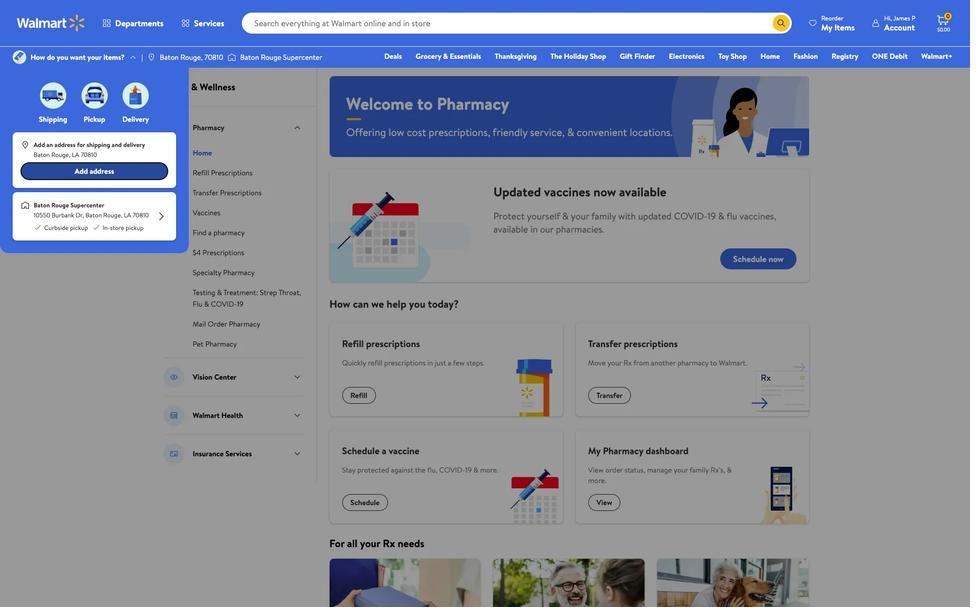 Task type: locate. For each thing, give the bounding box(es) containing it.
more. left schedule a vaccine. stay protected against the flu, covid-19 and more. schedule. image
[[480, 465, 498, 476]]

 image up shipping at the top left of page
[[40, 83, 66, 109]]

refill inside refill prescriptions link
[[193, 168, 209, 178]]

baton for baton rouge, 70810
[[160, 52, 179, 63]]

prescriptions up transfer prescriptions link
[[211, 168, 253, 178]]

covid- inside "protect yourself & your family with updated covid-19 & flu vaccines, available in our pharmacies."
[[674, 210, 708, 223]]

 image
[[21, 141, 29, 149], [21, 201, 29, 210]]

rouge, up health & wellness
[[180, 52, 203, 63]]

0 horizontal spatial covid-
[[211, 299, 237, 310]]

schedule up stay
[[342, 445, 380, 458]]

refill
[[193, 168, 209, 178], [342, 338, 364, 351], [350, 391, 367, 401]]

 image inside delivery button
[[123, 83, 149, 109]]

rouge, down an
[[51, 150, 70, 159]]

mail order pharmacy
[[193, 319, 260, 330]]

items?
[[103, 52, 125, 63]]

family inside view order status, manage your family rx's, & more.
[[690, 465, 709, 476]]

hi, james p account
[[884, 13, 916, 33]]

 image
[[13, 50, 26, 64], [228, 52, 236, 63], [147, 53, 156, 62], [40, 83, 66, 109], [81, 83, 108, 109], [123, 83, 149, 109]]

 image right |
[[147, 53, 156, 62]]

add inside button
[[75, 166, 88, 177]]

how
[[30, 52, 45, 63], [329, 297, 350, 311]]

prescriptions,
[[429, 125, 490, 139]]

services button
[[173, 11, 233, 36]]

family left "with"
[[591, 210, 616, 223]]

19 inside testing & treatment: strep throat, flu & covid-19
[[237, 299, 243, 310]]

dr,
[[76, 211, 84, 220]]

more. inside view order status, manage your family rx's, & more.
[[588, 476, 606, 486]]

1 horizontal spatial shop
[[731, 51, 747, 62]]

family inside "protect yourself & your family with updated covid-19 & flu vaccines, available in our pharmacies."
[[591, 210, 616, 223]]

shipping
[[87, 140, 110, 149]]

70810 up in-store pickup
[[133, 211, 149, 220]]

my
[[821, 21, 832, 33], [588, 445, 601, 458]]

your inside view order status, manage your family rx's, & more.
[[674, 465, 688, 476]]

transfer up move
[[588, 338, 622, 351]]

a left vaccine
[[382, 445, 386, 458]]

2 vertical spatial refill
[[350, 391, 367, 401]]

view inside view order status, manage your family rx's, & more.
[[588, 465, 604, 476]]

70810 inside baton rouge supercenter 10550 burbank dr, baton rouge, la 70810
[[133, 211, 149, 220]]

thanksgiving
[[495, 51, 537, 62]]

0 horizontal spatial rouge
[[51, 201, 69, 210]]

now right vaccines
[[593, 183, 616, 201]]

services right insurance
[[225, 449, 252, 460]]

0 vertical spatial 19
[[708, 210, 716, 223]]

1 horizontal spatial you
[[409, 297, 425, 311]]

1 shop from the left
[[590, 51, 606, 62]]

dashboard
[[646, 445, 689, 458]]

1 vertical spatial services
[[225, 449, 252, 460]]

2 horizontal spatial 70810
[[204, 52, 223, 63]]

account
[[884, 21, 915, 33]]

0 horizontal spatial you
[[57, 52, 68, 63]]

2 list item from the left
[[487, 560, 651, 608]]

registry
[[832, 51, 859, 62]]

baton rouge supercenter
[[240, 52, 322, 63]]

19 down treatment:
[[237, 299, 243, 310]]

0 horizontal spatial more.
[[480, 465, 498, 476]]

you
[[57, 52, 68, 63], [409, 297, 425, 311]]

covid- for &
[[211, 299, 237, 310]]

you right do
[[57, 52, 68, 63]]

prescriptions down refill prescriptions
[[220, 188, 262, 198]]

2 horizontal spatial covid-
[[674, 210, 708, 223]]

 image inside shipping button
[[40, 83, 66, 109]]

0 horizontal spatial address
[[54, 140, 75, 149]]

transfer down move
[[597, 391, 623, 401]]

1 vertical spatial refill
[[342, 338, 364, 351]]

 image for baton rouge, 70810
[[147, 53, 156, 62]]

address inside button
[[90, 166, 114, 177]]

how do you want your items?
[[30, 52, 125, 63]]

to up the cost
[[417, 92, 433, 115]]

schedule down protected
[[350, 498, 380, 508]]

and
[[112, 140, 122, 149]]

how for how can we help you today?
[[329, 297, 350, 311]]

deals
[[384, 51, 402, 62]]

covid- for updated
[[674, 210, 708, 223]]

pharmacy down testing & treatment: strep throat, flu & covid-19
[[229, 319, 260, 330]]

0 $0.00
[[937, 12, 950, 33]]

la
[[72, 150, 79, 159], [124, 211, 131, 220]]

address down add an address for shipping and delivery baton rouge, la 70810
[[90, 166, 114, 177]]

2 horizontal spatial 19
[[708, 210, 716, 223]]

how left do
[[30, 52, 45, 63]]

updated
[[494, 183, 541, 201]]

2 horizontal spatial a
[[448, 358, 451, 369]]

shop right toy
[[731, 51, 747, 62]]

19 for updated
[[708, 210, 716, 223]]

my inside reorder my items
[[821, 21, 832, 33]]

health
[[161, 80, 189, 94], [221, 411, 243, 421]]

1 vertical spatial in
[[427, 358, 433, 369]]

testing & treatment: strep throat, flu & covid-19 link
[[193, 287, 301, 310]]

list
[[323, 560, 815, 608]]

view left "order"
[[588, 465, 604, 476]]

& right rx's,
[[727, 465, 732, 476]]

0 horizontal spatial in
[[427, 358, 433, 369]]

la up in-store pickup
[[124, 211, 131, 220]]

refill down the "quickly"
[[350, 391, 367, 401]]

manage
[[647, 465, 672, 476]]

your right move
[[608, 358, 622, 369]]

1 vertical spatial supercenter
[[70, 201, 104, 210]]

transfer up vaccines 'link'
[[193, 188, 218, 198]]

wellness
[[200, 80, 235, 94]]

covid- right flu,
[[439, 465, 465, 476]]

rouge,
[[180, 52, 203, 63], [51, 150, 70, 159], [103, 211, 122, 220]]

 image left do
[[13, 50, 26, 64]]

0 vertical spatial to
[[417, 92, 433, 115]]

2 vertical spatial rouge,
[[103, 211, 122, 220]]

1 horizontal spatial now
[[769, 253, 784, 265]]

0 horizontal spatial services
[[194, 17, 224, 29]]

pickup down dr,
[[70, 224, 88, 233]]

to left walmart.
[[710, 358, 717, 369]]

1 horizontal spatial la
[[124, 211, 131, 220]]

1 vertical spatial home link
[[193, 147, 212, 158]]

19 left 'flu'
[[708, 210, 716, 223]]

a right "just"
[[448, 358, 451, 369]]

1 horizontal spatial rouge,
[[103, 211, 122, 220]]

la down for on the left of the page
[[72, 150, 79, 159]]

shop right the holiday
[[590, 51, 606, 62]]

your inside "protect yourself & your family with updated covid-19 & flu vaccines, available in our pharmacies."
[[571, 210, 589, 223]]

home down search icon
[[761, 51, 780, 62]]

1 horizontal spatial to
[[710, 358, 717, 369]]

1 horizontal spatial how
[[329, 297, 350, 311]]

pharmacy image
[[163, 117, 184, 138]]

available up the updated
[[619, 183, 667, 201]]

shipping
[[39, 114, 67, 125]]

specialty
[[193, 268, 221, 278]]

move
[[588, 358, 606, 369]]

2 vertical spatial 70810
[[133, 211, 149, 220]]

0 horizontal spatial 70810
[[81, 150, 97, 159]]

0 horizontal spatial supercenter
[[70, 201, 104, 210]]

1 vertical spatial la
[[124, 211, 131, 220]]

add down add an address for shipping and delivery baton rouge, la 70810
[[75, 166, 88, 177]]

in left "just"
[[427, 358, 433, 369]]

1 vertical spatial rouge,
[[51, 150, 70, 159]]

you right help
[[409, 297, 425, 311]]

schedule down vaccines,
[[733, 253, 767, 265]]

supercenter for baton rouge supercenter
[[283, 52, 322, 63]]

1 vertical spatial rouge
[[51, 201, 69, 210]]

schedule for a
[[342, 445, 380, 458]]

2 shop from the left
[[731, 51, 747, 62]]

strep
[[260, 288, 277, 298]]

1 horizontal spatial rx
[[624, 358, 632, 369]]

2  image from the top
[[21, 201, 29, 210]]

1 horizontal spatial a
[[382, 445, 386, 458]]

shop inside toy shop 'link'
[[731, 51, 747, 62]]

transfer inside button
[[597, 391, 623, 401]]

health right walmart
[[221, 411, 243, 421]]

0 horizontal spatial family
[[591, 210, 616, 223]]

walmart health
[[193, 411, 243, 421]]

find a pharmacy
[[193, 228, 245, 238]]

how for how do you want your items?
[[30, 52, 45, 63]]

protect
[[494, 210, 525, 223]]

gift finder link
[[615, 50, 660, 62]]

19 inside "protect yourself & your family with updated covid-19 & flu vaccines, available in our pharmacies."
[[708, 210, 716, 223]]

pharmacy up "order"
[[603, 445, 643, 458]]

1 vertical spatial covid-
[[211, 299, 237, 310]]

transfer prescriptions
[[588, 338, 678, 351]]

1 vertical spatial how
[[329, 297, 350, 311]]

1 vertical spatial 70810
[[81, 150, 97, 159]]

2 vertical spatial 19
[[465, 465, 472, 476]]

pet pharmacy
[[193, 339, 237, 350]]

testing & treatment: strep throat, flu & covid-19
[[193, 288, 301, 310]]

0 horizontal spatial available
[[494, 223, 528, 236]]

1  image from the top
[[21, 141, 29, 149]]

0 horizontal spatial add
[[34, 140, 45, 149]]

supercenter
[[283, 52, 322, 63], [70, 201, 104, 210]]

0 horizontal spatial shop
[[590, 51, 606, 62]]

walmart+ link
[[917, 50, 958, 62]]

address right an
[[54, 140, 75, 149]]

2 vertical spatial a
[[382, 445, 386, 458]]

home link
[[756, 50, 785, 62], [193, 147, 212, 158]]

today?
[[428, 297, 459, 311]]

from
[[634, 358, 649, 369]]

$0.00
[[937, 26, 950, 33]]

available left our
[[494, 223, 528, 236]]

schedule a vaccine. stay protected against the flu, covid-19 and more. schedule. image
[[505, 466, 563, 524]]

70810 down for on the left of the page
[[81, 150, 97, 159]]

pet pharmacy link
[[193, 338, 237, 350]]

1 vertical spatial rx
[[383, 537, 395, 551]]

0 vertical spatial home link
[[756, 50, 785, 62]]

health down baton rouge, 70810
[[161, 80, 189, 94]]

0 vertical spatial rx
[[624, 358, 632, 369]]

covid- up mail order pharmacy "link" at the bottom of the page
[[211, 299, 237, 310]]

0 vertical spatial  image
[[21, 141, 29, 149]]

add left an
[[34, 140, 45, 149]]

my pharmacy dashboard. view order status, manage your family rx's and more. view. image
[[751, 466, 809, 524]]

0 vertical spatial covid-
[[674, 210, 708, 223]]

stay protected against the flu, covid-19 & more.
[[342, 465, 498, 476]]

1 vertical spatial add
[[75, 166, 88, 177]]

1 horizontal spatial supercenter
[[283, 52, 322, 63]]

refill up the "quickly"
[[342, 338, 364, 351]]

home link down search icon
[[756, 50, 785, 62]]

shop
[[590, 51, 606, 62], [731, 51, 747, 62]]

& left 'flu'
[[718, 210, 724, 223]]

list item
[[323, 560, 487, 608], [487, 560, 651, 608], [651, 560, 815, 608]]

view inside button
[[597, 498, 612, 508]]

1 horizontal spatial 70810
[[133, 211, 149, 220]]

home up refill prescriptions link
[[193, 148, 212, 158]]

rouge, inside add an address for shipping and delivery baton rouge, la 70810
[[51, 150, 70, 159]]

shipping button
[[38, 80, 68, 125]]

more. for my pharmacy dashboard
[[588, 476, 606, 486]]

family
[[591, 210, 616, 223], [690, 465, 709, 476]]

0 vertical spatial how
[[30, 52, 45, 63]]

1 horizontal spatial family
[[690, 465, 709, 476]]

0 horizontal spatial la
[[72, 150, 79, 159]]

schedule button
[[342, 495, 388, 512]]

1 vertical spatial transfer
[[588, 338, 622, 351]]

 image up wellness
[[228, 52, 236, 63]]

in left our
[[530, 223, 538, 236]]

grocery
[[416, 51, 441, 62]]

 image inside pickup button
[[81, 83, 108, 109]]

70810 up wellness
[[204, 52, 223, 63]]

 image up the pickup
[[81, 83, 108, 109]]

& right testing
[[217, 288, 222, 298]]

la inside baton rouge supercenter 10550 burbank dr, baton rouge, la 70810
[[124, 211, 131, 220]]

19 right flu,
[[465, 465, 472, 476]]

walmart health image
[[163, 405, 184, 426]]

1 vertical spatial family
[[690, 465, 709, 476]]

prescriptions
[[366, 338, 420, 351], [624, 338, 678, 351], [384, 358, 426, 369]]

vision center
[[193, 372, 237, 383]]

store
[[110, 224, 124, 233]]

1 horizontal spatial add
[[75, 166, 88, 177]]

add inside add an address for shipping and delivery baton rouge, la 70810
[[34, 140, 45, 149]]

0 horizontal spatial a
[[208, 228, 212, 238]]

 image up "delivery" at the left top of the page
[[123, 83, 149, 109]]

prescriptions for refill prescriptions
[[366, 338, 420, 351]]

vision center image
[[163, 367, 184, 388]]

walmart
[[193, 411, 220, 421]]

1 horizontal spatial pickup
[[126, 224, 144, 233]]

more. up view button
[[588, 476, 606, 486]]

0 vertical spatial rouge
[[261, 52, 281, 63]]

0 vertical spatial home
[[761, 51, 780, 62]]

updated
[[638, 210, 672, 223]]

rouge, up store
[[103, 211, 122, 220]]

one
[[872, 51, 888, 62]]

your right manage
[[674, 465, 688, 476]]

 image for pickup
[[81, 83, 108, 109]]

pharmacy right another
[[678, 358, 709, 369]]

0 vertical spatial family
[[591, 210, 616, 223]]

2 vertical spatial transfer
[[597, 391, 623, 401]]

1 vertical spatial schedule
[[342, 445, 380, 458]]

mail order pharmacy link
[[193, 318, 260, 330]]

vaccines
[[544, 183, 590, 201]]

0 vertical spatial prescriptions
[[211, 168, 253, 178]]

services up baton rouge, 70810
[[194, 17, 224, 29]]

0 vertical spatial a
[[208, 228, 212, 238]]

rx left 'needs'
[[383, 537, 395, 551]]

la inside add an address for shipping and delivery baton rouge, la 70810
[[72, 150, 79, 159]]

19
[[708, 210, 716, 223], [237, 299, 243, 310], [465, 465, 472, 476]]

1 horizontal spatial more.
[[588, 476, 606, 486]]

pharmacy up $4 prescriptions link
[[214, 228, 245, 238]]

1 pickup from the left
[[70, 224, 88, 233]]

view for view order status, manage your family rx's, & more.
[[588, 465, 604, 476]]

1 vertical spatial available
[[494, 223, 528, 236]]

quickly refill prescriptions in just a few steps.
[[342, 358, 485, 369]]

your right all
[[360, 537, 380, 551]]

quickly
[[342, 358, 366, 369]]

0 vertical spatial my
[[821, 21, 832, 33]]

0 horizontal spatial health
[[161, 80, 189, 94]]

your down the updated vaccines now available
[[571, 210, 589, 223]]

status,
[[625, 465, 645, 476]]

0 horizontal spatial home
[[193, 148, 212, 158]]

rouge inside baton rouge supercenter 10550 burbank dr, baton rouge, la 70810
[[51, 201, 69, 210]]

now down vaccines,
[[769, 253, 784, 265]]

covid- inside testing & treatment: strep throat, flu & covid-19
[[211, 299, 237, 310]]

your
[[87, 52, 102, 63], [571, 210, 589, 223], [608, 358, 622, 369], [674, 465, 688, 476], [360, 537, 380, 551]]

0 vertical spatial transfer
[[193, 188, 218, 198]]

my pharmacy dashboard
[[588, 445, 689, 458]]

in-
[[103, 224, 110, 233]]

transfer for prescriptions
[[193, 188, 218, 198]]

flu
[[727, 210, 737, 223]]

baton for baton rouge supercenter 10550 burbank dr, baton rouge, la 70810
[[34, 201, 50, 210]]

1 horizontal spatial in
[[530, 223, 538, 236]]

rx left from at the right bottom
[[624, 358, 632, 369]]

home link up refill prescriptions link
[[193, 147, 212, 158]]

protect yourself & your family with updated covid-19 & flu vaccines, available in our pharmacies.
[[494, 210, 776, 236]]

covid- right the updated
[[674, 210, 708, 223]]

1 horizontal spatial available
[[619, 183, 667, 201]]

prescriptions right refill
[[384, 358, 426, 369]]

pickup right store
[[126, 224, 144, 233]]

family left rx's,
[[690, 465, 709, 476]]

baton
[[160, 52, 179, 63], [240, 52, 259, 63], [34, 150, 50, 159], [34, 201, 50, 210], [86, 211, 102, 220]]

supercenter inside baton rouge supercenter 10550 burbank dr, baton rouge, la 70810
[[70, 201, 104, 210]]

view down "order"
[[597, 498, 612, 508]]

1 vertical spatial view
[[597, 498, 612, 508]]

1 vertical spatial prescriptions
[[220, 188, 262, 198]]

0 vertical spatial refill
[[193, 168, 209, 178]]

1 horizontal spatial my
[[821, 21, 832, 33]]

fashion
[[794, 51, 818, 62]]

1 vertical spatial home
[[193, 148, 212, 158]]

delivery
[[123, 140, 145, 149]]

transfer prescriptions. move your rx from another pharmacy to walmart. transfer. image
[[751, 359, 809, 417]]

finder
[[635, 51, 655, 62]]

a right find
[[208, 228, 212, 238]]

refill for prescriptions
[[342, 338, 364, 351]]

 image for add
[[21, 141, 29, 149]]

prescriptions up from at the right bottom
[[624, 338, 678, 351]]

0 vertical spatial la
[[72, 150, 79, 159]]

how left can
[[329, 297, 350, 311]]

1 horizontal spatial health
[[221, 411, 243, 421]]

1 horizontal spatial pharmacy
[[678, 358, 709, 369]]

prescriptions up specialty pharmacy link
[[203, 248, 244, 258]]

0 vertical spatial address
[[54, 140, 75, 149]]

0 vertical spatial 70810
[[204, 52, 223, 63]]

more.
[[480, 465, 498, 476], [588, 476, 606, 486]]

prescriptions up refill
[[366, 338, 420, 351]]

1 vertical spatial to
[[710, 358, 717, 369]]

items
[[834, 21, 855, 33]]

baton rouge supercenter 10550 burbank dr, baton rouge, la 70810
[[34, 201, 149, 220]]

rouge
[[261, 52, 281, 63], [51, 201, 69, 210]]

refill up transfer prescriptions link
[[193, 168, 209, 178]]

0 horizontal spatial rx
[[383, 537, 395, 551]]

0 vertical spatial health
[[161, 80, 189, 94]]

our
[[540, 223, 554, 236]]

for all your rx needs
[[329, 537, 425, 551]]



Task type: describe. For each thing, give the bounding box(es) containing it.
move your rx from another pharmacy to walmart.
[[588, 358, 747, 369]]

0 horizontal spatial pharmacy
[[214, 228, 245, 238]]

gift
[[620, 51, 633, 62]]

low
[[389, 125, 404, 139]]

pharmacy right pharmacy icon
[[193, 123, 224, 133]]

add for add address
[[75, 166, 88, 177]]

james
[[893, 13, 910, 22]]

0 horizontal spatial now
[[593, 183, 616, 201]]

protected
[[357, 465, 389, 476]]

convenient
[[577, 125, 627, 139]]

specialty pharmacy link
[[193, 267, 255, 278]]

welcome to pharmacy
[[346, 92, 509, 115]]

refill
[[368, 358, 383, 369]]

$4
[[193, 248, 201, 258]]

toy shop
[[718, 51, 747, 62]]

how can we help you today?
[[329, 297, 459, 311]]

1 vertical spatial pharmacy
[[678, 358, 709, 369]]

1 horizontal spatial home
[[761, 51, 780, 62]]

find a pharmacy link
[[193, 227, 245, 238]]

pharmacy inside "link"
[[229, 319, 260, 330]]

address inside add an address for shipping and delivery baton rouge, la 70810
[[54, 140, 75, 149]]

refill prescriptions
[[342, 338, 420, 351]]

throat,
[[279, 288, 301, 298]]

transfer prescriptions
[[193, 188, 262, 198]]

walmart.
[[719, 358, 747, 369]]

treatment:
[[223, 288, 258, 298]]

prescriptions for refill prescriptions
[[211, 168, 253, 178]]

transfer for prescriptions
[[588, 338, 622, 351]]

against
[[391, 465, 413, 476]]

schedule for now
[[733, 253, 767, 265]]

schedule now button
[[721, 249, 796, 270]]

transfer prescriptions link
[[193, 187, 262, 198]]

refill prescriptions
[[193, 168, 253, 178]]

more. for schedule a vaccine
[[480, 465, 498, 476]]

cost
[[407, 125, 426, 139]]

70810 inside add an address for shipping and delivery baton rouge, la 70810
[[81, 150, 97, 159]]

refill for prescriptions
[[193, 168, 209, 178]]

1 vertical spatial a
[[448, 358, 451, 369]]

1 horizontal spatial services
[[225, 449, 252, 460]]

we
[[371, 297, 384, 311]]

vaccine
[[389, 445, 420, 458]]

 image for delivery
[[123, 83, 149, 109]]

grocery & essentials link
[[411, 50, 486, 62]]

baton rouge, 70810
[[160, 52, 223, 63]]

testing
[[193, 288, 215, 298]]

pet
[[193, 339, 204, 350]]

rouge, inside baton rouge supercenter 10550 burbank dr, baton rouge, la 70810
[[103, 211, 122, 220]]

yourself
[[527, 210, 560, 223]]

find
[[193, 228, 207, 238]]

& right service, at the top
[[567, 125, 574, 139]]

curbside pickup
[[44, 224, 88, 233]]

transfer button
[[588, 388, 631, 404]]

& left wellness
[[191, 80, 198, 94]]

do
[[47, 52, 55, 63]]

insurance
[[193, 449, 224, 460]]

1 horizontal spatial covid-
[[439, 465, 465, 476]]

2 vertical spatial schedule
[[350, 498, 380, 508]]

vision
[[193, 372, 212, 383]]

your right want
[[87, 52, 102, 63]]

view for view
[[597, 498, 612, 508]]

& right flu
[[204, 299, 209, 310]]

updated vaccines now available
[[494, 183, 667, 201]]

a for pharmacy
[[208, 228, 212, 238]]

offering low cost prescriptions, friendly service, & convenient locations.
[[346, 125, 673, 139]]

curbside
[[44, 224, 69, 233]]

pickup
[[84, 114, 105, 125]]

reorder my items
[[821, 13, 855, 33]]

prescriptions for transfer prescriptions
[[220, 188, 262, 198]]

|
[[141, 52, 143, 63]]

order
[[606, 465, 623, 476]]

0 horizontal spatial home link
[[193, 147, 212, 158]]

services inside dropdown button
[[194, 17, 224, 29]]

pickup button
[[79, 80, 110, 125]]

in inside "protect yourself & your family with updated covid-19 & flu vaccines, available in our pharmacies."
[[530, 223, 538, 236]]

refill inside refill button
[[350, 391, 367, 401]]

now inside button
[[769, 253, 784, 265]]

0 vertical spatial available
[[619, 183, 667, 201]]

Walmart Site-Wide search field
[[242, 13, 792, 34]]

walmart+
[[921, 51, 953, 62]]

a for vaccine
[[382, 445, 386, 458]]

electronics link
[[664, 50, 709, 62]]

baton for baton rouge supercenter
[[240, 52, 259, 63]]

insurance services
[[193, 449, 252, 460]]

available inside "protect yourself & your family with updated covid-19 & flu vaccines, available in our pharmacies."
[[494, 223, 528, 236]]

 image for shipping
[[40, 83, 66, 109]]

 image for baton rouge supercenter
[[228, 52, 236, 63]]

rouge for baton rouge supercenter 10550 burbank dr, baton rouge, la 70810
[[51, 201, 69, 210]]

& right grocery
[[443, 51, 448, 62]]

prescriptions for transfer prescriptions
[[624, 338, 678, 351]]

1 vertical spatial health
[[221, 411, 243, 421]]

holiday
[[564, 51, 588, 62]]

0 vertical spatial you
[[57, 52, 68, 63]]

add an address for shipping and delivery baton rouge, la 70810
[[34, 140, 145, 159]]

the
[[415, 465, 426, 476]]

rouge for baton rouge supercenter
[[261, 52, 281, 63]]

locations.
[[630, 125, 673, 139]]

walmart insurance services image
[[163, 444, 184, 465]]

0 horizontal spatial my
[[588, 445, 601, 458]]

shop inside the holiday shop link
[[590, 51, 606, 62]]

view button
[[588, 495, 621, 512]]

1 vertical spatial you
[[409, 297, 425, 311]]

needs
[[398, 537, 425, 551]]

1 horizontal spatial 19
[[465, 465, 472, 476]]

 image for how do you want your items?
[[13, 50, 26, 64]]

$4 prescriptions
[[193, 248, 244, 258]]

add for add an address for shipping and delivery baton rouge, la 70810
[[34, 140, 45, 149]]

& right the yourself
[[562, 210, 569, 223]]

p
[[912, 13, 916, 22]]

0 horizontal spatial to
[[417, 92, 433, 115]]

refill button
[[342, 388, 376, 404]]

service,
[[530, 125, 565, 139]]

friendly
[[493, 125, 528, 139]]

center
[[214, 372, 237, 383]]

0 vertical spatial rouge,
[[180, 52, 203, 63]]

walmart image
[[17, 15, 85, 32]]

Search search field
[[242, 13, 792, 34]]

welcome
[[346, 92, 413, 115]]

prescriptions for $4 prescriptions
[[203, 248, 244, 258]]

1 list item from the left
[[323, 560, 487, 608]]

grocery & essentials
[[416, 51, 481, 62]]

19 for &
[[237, 299, 243, 310]]

 image for baton
[[21, 201, 29, 210]]

& inside view order status, manage your family rx's, & more.
[[727, 465, 732, 476]]

10550
[[34, 211, 50, 220]]

gift finder
[[620, 51, 655, 62]]

refill prescriptions. quickly refill medications in just a few steps. refill. image
[[505, 359, 563, 417]]

toy shop link
[[714, 50, 752, 62]]

pharmacy up treatment:
[[223, 268, 255, 278]]

pharmacy down order
[[205, 339, 237, 350]]

3 list item from the left
[[651, 560, 815, 608]]

pharmacy up prescriptions,
[[437, 92, 509, 115]]

2 pickup from the left
[[126, 224, 144, 233]]

flu,
[[427, 465, 437, 476]]

for
[[329, 537, 345, 551]]

baton inside add an address for shipping and delivery baton rouge, la 70810
[[34, 150, 50, 159]]

& right flu,
[[474, 465, 478, 476]]

with
[[618, 210, 636, 223]]

one debit
[[872, 51, 908, 62]]

supercenter for baton rouge supercenter 10550 burbank dr, baton rouge, la 70810
[[70, 201, 104, 210]]

0
[[946, 12, 950, 21]]

deals link
[[380, 50, 407, 62]]

reorder
[[821, 13, 844, 22]]

just
[[435, 358, 446, 369]]

search icon image
[[777, 19, 786, 27]]

burbank
[[52, 211, 74, 220]]



Task type: vqa. For each thing, say whether or not it's contained in the screenshot.


